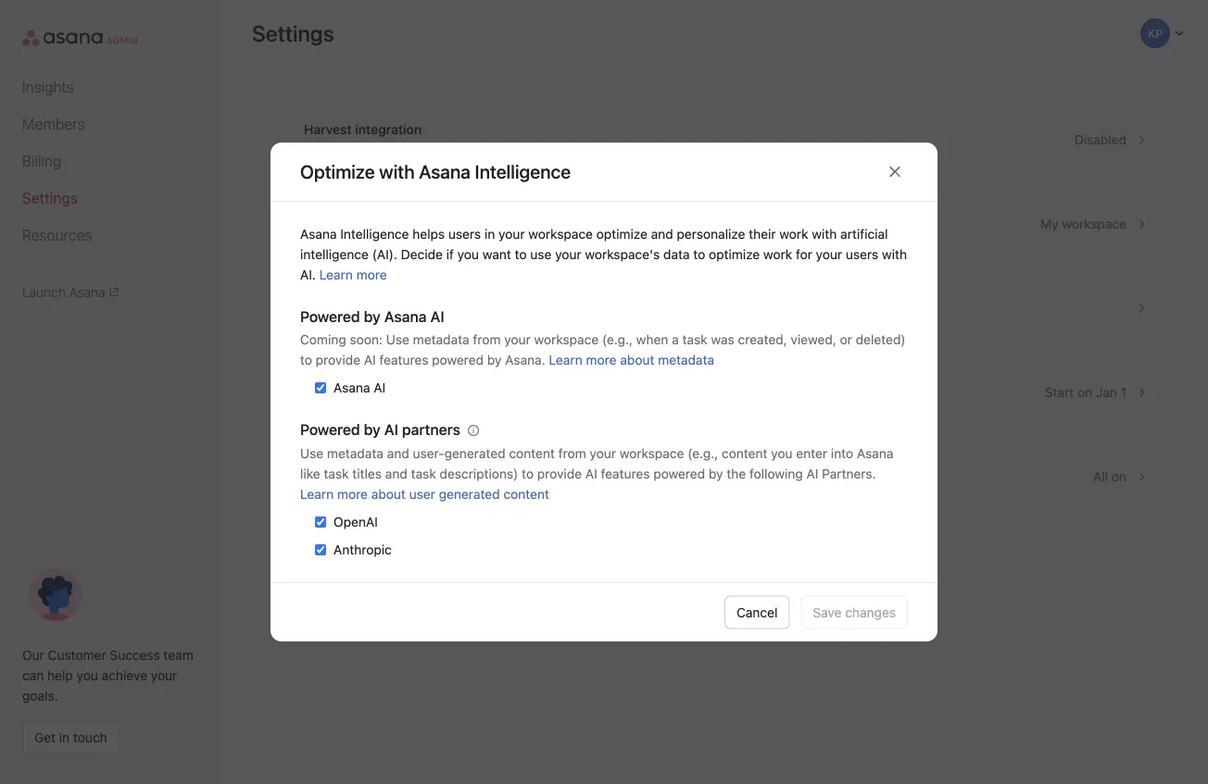 Task type: vqa. For each thing, say whether or not it's contained in the screenshot.
megaphone icon
no



Task type: locate. For each thing, give the bounding box(es) containing it.
metadata for about
[[658, 353, 715, 368]]

task right a
[[683, 332, 708, 348]]

decide
[[401, 247, 443, 262], [304, 479, 346, 494]]

0 vertical spatial want
[[483, 247, 511, 262]]

1 vertical spatial for
[[739, 479, 756, 494]]

want down the customize asana by changing the workspace's name
[[483, 247, 511, 262]]

0 horizontal spatial use
[[300, 446, 324, 462]]

0 vertical spatial for
[[796, 247, 813, 262]]

and
[[651, 227, 673, 242], [387, 446, 409, 462], [385, 467, 408, 482]]

2 powered from the top
[[300, 421, 360, 439]]

1 vertical spatial data
[[607, 479, 633, 494]]

1 vertical spatial provide
[[537, 467, 582, 482]]

time-
[[406, 141, 438, 157]]

an
[[468, 310, 483, 325]]

use inside asana intelligence helps users in your workspace optimize and personalize their work with artificial intelligence (ai). decide if you want to use your workspace's data to optimize work for your users with ai.
[[530, 247, 552, 262]]

want right titles
[[386, 479, 414, 494]]

1 horizontal spatial powered
[[654, 467, 705, 482]]

(i.e.
[[602, 394, 625, 410]]

optimize up openai option
[[304, 459, 359, 474]]

asana right "into"
[[857, 446, 894, 462]]

optimize down personalize
[[709, 247, 760, 262]]

0 vertical spatial in
[[485, 227, 495, 242]]

optimize down year)
[[652, 479, 703, 494]]

1 vertical spatial (e.g.,
[[688, 446, 718, 462]]

asana inside time periods match your workspace's annual operating rhythm (i.e. fiscal year) in asana
[[711, 394, 748, 410]]

metadata inside use metadata and user-generated content from your workspace (e.g., content you enter into asana like task titles and task descriptions) to provide ai features powered by the following ai partners. learn more about user generated content
[[327, 446, 384, 462]]

my workspace
[[1041, 216, 1127, 232]]

users
[[448, 227, 481, 242], [846, 247, 879, 262]]

workspace's
[[510, 226, 585, 241], [585, 247, 660, 262], [375, 394, 450, 410], [528, 479, 603, 494]]

0 vertical spatial use
[[386, 332, 410, 348]]

more down (ai).
[[356, 267, 387, 283]]

1 vertical spatial in
[[697, 394, 708, 410]]

for left users.
[[739, 479, 756, 494]]

data inside optimize with asana intelligence decide if you want asana to use your workspace's data to optimize work for your users.
[[607, 479, 633, 494]]

0 horizontal spatial decide
[[304, 479, 346, 494]]

and inside asana intelligence helps users in your workspace optimize and personalize their work with artificial intelligence (ai). decide if you want to use your workspace's data to optimize work for your users with ai.
[[651, 227, 673, 242]]

workspace's inside asana intelligence helps users in your workspace optimize and personalize their work with artificial intelligence (ai). decide if you want to use your workspace's data to optimize work for your users with ai.
[[585, 247, 660, 262]]

learn more
[[319, 267, 387, 283]]

powered up coming
[[300, 308, 360, 326]]

intelligence up (ai).
[[340, 227, 409, 242]]

and right titles
[[385, 467, 408, 482]]

1 vertical spatial powered
[[654, 467, 705, 482]]

0 horizontal spatial harvest
[[304, 122, 352, 137]]

enter
[[796, 446, 828, 462]]

provide
[[316, 353, 361, 368], [537, 467, 582, 482]]

0 vertical spatial if
[[446, 247, 454, 262]]

your up organization
[[555, 247, 582, 262]]

task
[[683, 332, 708, 348], [324, 467, 349, 482], [411, 467, 436, 482]]

in right get
[[59, 731, 70, 746]]

by left asana.
[[487, 353, 502, 368]]

1 vertical spatial optimize
[[709, 247, 760, 262]]

match
[[304, 394, 341, 410]]

1 horizontal spatial for
[[796, 247, 813, 262]]

1 vertical spatial on
[[1112, 469, 1127, 485]]

0 vertical spatial users
[[448, 227, 481, 242]]

provide down rhythm
[[537, 467, 582, 482]]

want
[[483, 247, 511, 262], [386, 479, 414, 494]]

on left jan
[[1078, 385, 1093, 400]]

for up the viewed,
[[796, 247, 813, 262]]

data inside asana intelligence helps users in your workspace optimize and personalize their work with artificial intelligence (ai). decide if you want to use your workspace's data to optimize work for your users with ai.
[[664, 247, 690, 262]]

about down when at the top of page
[[620, 353, 655, 368]]

0 vertical spatial data
[[664, 247, 690, 262]]

2 horizontal spatial metadata
[[658, 353, 715, 368]]

to down the customize asana by changing the workspace's name
[[515, 247, 527, 262]]

workspace's inside time periods match your workspace's annual operating rhythm (i.e. fiscal year) in asana
[[375, 394, 450, 410]]

optimize for optimize with asana intelligence
[[300, 161, 375, 183]]

0 horizontal spatial for
[[739, 479, 756, 494]]

asana right launch
[[69, 285, 105, 300]]

1 vertical spatial intelligence
[[433, 459, 504, 474]]

0 horizontal spatial if
[[349, 479, 357, 494]]

your inside our customer success team can help you achieve your goals.
[[151, 669, 177, 684]]

the right changing
[[488, 226, 507, 241]]

workspace's down rhythm
[[528, 479, 603, 494]]

1 powered from the top
[[300, 308, 360, 326]]

1 vertical spatial optimize
[[304, 459, 359, 474]]

intelligence down more information image in the left bottom of the page
[[433, 459, 504, 474]]

more for learn more
[[356, 267, 387, 283]]

was
[[711, 332, 735, 348]]

artificial
[[841, 227, 888, 242]]

1 vertical spatial use
[[300, 446, 324, 462]]

your inside time periods match your workspace's annual operating rhythm (i.e. fiscal year) in asana
[[345, 394, 371, 410]]

insights link
[[22, 76, 200, 98]]

for inside asana intelligence helps users in your workspace optimize and personalize their work with artificial intelligence (ai). decide if you want to use your workspace's data to optimize work for your users with ai.
[[796, 247, 813, 262]]

1 horizontal spatial decide
[[401, 247, 443, 262]]

you up following
[[771, 446, 793, 462]]

in right year)
[[697, 394, 708, 410]]

workspace left an
[[385, 310, 449, 325]]

users right "helps"
[[448, 227, 481, 242]]

1 vertical spatial settings
[[22, 190, 78, 207]]

0 vertical spatial optimize
[[300, 161, 375, 183]]

workspace inside use metadata and user-generated content from your workspace (e.g., content you enter into asana like task titles and task descriptions) to provide ai features powered by the following ai partners. learn more about user generated content
[[620, 446, 684, 462]]

in inside time periods match your workspace's annual operating rhythm (i.e. fiscal year) in asana
[[697, 394, 708, 410]]

0 vertical spatial and
[[651, 227, 673, 242]]

1 vertical spatial generated
[[439, 487, 500, 502]]

1 vertical spatial about
[[371, 487, 406, 502]]

generated
[[445, 446, 506, 462], [439, 487, 500, 502]]

to right the 'descriptions)'
[[522, 467, 534, 482]]

0 vertical spatial optimize
[[597, 227, 648, 242]]

2 vertical spatial metadata
[[327, 446, 384, 462]]

use up organization
[[530, 247, 552, 262]]

data down (i.e.
[[607, 479, 633, 494]]

0 vertical spatial generated
[[445, 446, 506, 462]]

optimize
[[300, 161, 375, 183], [304, 459, 359, 474]]

and left personalize
[[651, 227, 673, 242]]

use down more information image in the left bottom of the page
[[473, 479, 495, 494]]

content up following
[[722, 446, 768, 462]]

periods
[[338, 375, 384, 390]]

0 horizontal spatial use
[[473, 479, 495, 494]]

task up learn more about user generated content link
[[411, 467, 436, 482]]

use
[[386, 332, 410, 348], [300, 446, 324, 462]]

1 vertical spatial harvest
[[356, 141, 402, 157]]

features down (i.e.
[[601, 467, 650, 482]]

0 vertical spatial (e.g.,
[[602, 332, 633, 348]]

with down artificial at top
[[882, 247, 907, 262]]

your down the "periods"
[[345, 394, 371, 410]]

on
[[1078, 385, 1093, 400], [1112, 469, 1127, 485]]

you
[[458, 247, 479, 262], [771, 446, 793, 462], [360, 479, 382, 494], [77, 669, 98, 684]]

settings link
[[22, 187, 200, 209]]

user-
[[413, 446, 445, 462]]

with down "harvest integration activate harvest time-tracking"
[[379, 161, 415, 183]]

your down (i.e.
[[590, 446, 616, 462]]

(e.g., inside use metadata and user-generated content from your workspace (e.g., content you enter into asana like task titles and task descriptions) to provide ai features powered by the following ai partners. learn more about user generated content
[[688, 446, 718, 462]]

1 vertical spatial use
[[473, 479, 495, 494]]

content down the 'descriptions)'
[[504, 487, 549, 502]]

2 horizontal spatial task
[[683, 332, 708, 348]]

customize asana by changing the workspace's name
[[304, 226, 622, 241]]

to inside coming soon: use metadata from your workspace (e.g., when a task was created, viewed, or deleted) to provide ai features powered by asana.
[[300, 353, 312, 368]]

content
[[509, 446, 555, 462], [722, 446, 768, 462], [504, 487, 549, 502]]

learn down 'intelligence'
[[319, 267, 353, 283]]

optimize left personalize
[[597, 227, 648, 242]]

0 vertical spatial provide
[[316, 353, 361, 368]]

0 vertical spatial settings
[[252, 20, 334, 46]]

if up openai
[[349, 479, 357, 494]]

with down powered by ai partners
[[362, 459, 388, 474]]

ai inside coming soon: use metadata from your workspace (e.g., when a task was created, viewed, or deleted) to provide ai features powered by asana.
[[364, 353, 376, 368]]

1 horizontal spatial about
[[620, 353, 655, 368]]

work left following
[[707, 479, 736, 494]]

intelligence
[[300, 247, 369, 262]]

work down their
[[764, 247, 793, 262]]

0 vertical spatial powered
[[300, 308, 360, 326]]

asana up 'intelligence'
[[300, 227, 337, 242]]

workspace down fiscal
[[620, 446, 684, 462]]

optimize inside dialog
[[300, 161, 375, 183]]

workspace
[[1062, 216, 1127, 232], [529, 227, 593, 242], [385, 310, 449, 325], [534, 332, 599, 348], [620, 446, 684, 462]]

asana inside use metadata and user-generated content from your workspace (e.g., content you enter into asana like task titles and task descriptions) to provide ai features powered by the following ai partners. learn more about user generated content
[[857, 446, 894, 462]]

0 horizontal spatial in
[[59, 731, 70, 746]]

provide inside coming soon: use metadata from your workspace (e.g., when a task was created, viewed, or deleted) to provide ai features powered by asana.
[[316, 353, 361, 368]]

their
[[749, 227, 776, 242]]

powered down the match
[[300, 421, 360, 439]]

intelligence
[[340, 227, 409, 242], [433, 459, 504, 474]]

work right their
[[780, 227, 809, 242]]

(e.g., up the learn more about metadata
[[602, 332, 633, 348]]

features
[[379, 353, 429, 368], [601, 467, 650, 482]]

1 horizontal spatial if
[[446, 247, 454, 262]]

0 horizontal spatial data
[[607, 479, 633, 494]]

about down titles
[[371, 487, 406, 502]]

0 vertical spatial metadata
[[413, 332, 470, 348]]

team
[[164, 648, 193, 664]]

0 horizontal spatial (e.g.,
[[602, 332, 633, 348]]

by inside use metadata and user-generated content from your workspace (e.g., content you enter into asana like task titles and task descriptions) to provide ai features powered by the following ai partners. learn more about user generated content
[[709, 467, 723, 482]]

1 horizontal spatial intelligence
[[433, 459, 504, 474]]

workspace's left the name
[[510, 226, 585, 241]]

to inside use metadata and user-generated content from your workspace (e.g., content you enter into asana like task titles and task descriptions) to provide ai features powered by the following ai partners. learn more about user generated content
[[522, 467, 534, 482]]

0 vertical spatial the
[[488, 226, 507, 241]]

(e.g.,
[[602, 332, 633, 348], [688, 446, 718, 462]]

to left an
[[453, 310, 465, 325]]

asana right year)
[[711, 394, 748, 410]]

by left following
[[709, 467, 723, 482]]

from down rhythm
[[559, 446, 586, 462]]

asana
[[371, 226, 407, 241], [300, 227, 337, 242], [69, 285, 105, 300], [334, 380, 370, 396], [711, 394, 748, 410], [857, 446, 894, 462], [392, 459, 429, 474], [418, 479, 454, 494]]

1 horizontal spatial settings
[[252, 20, 334, 46]]

2 vertical spatial work
[[707, 479, 736, 494]]

1 horizontal spatial data
[[664, 247, 690, 262]]

asana intelligence helps users in your workspace optimize and personalize their work with artificial intelligence (ai). decide if you want to use your workspace's data to optimize work for your users with ai.
[[300, 227, 907, 283]]

0 vertical spatial use
[[530, 247, 552, 262]]

metadata down convert your workspace to an organization
[[413, 332, 470, 348]]

1 vertical spatial metadata
[[658, 353, 715, 368]]

created,
[[738, 332, 787, 348]]

your up soon:
[[355, 310, 381, 325]]

ai down rhythm
[[586, 467, 598, 482]]

to down fiscal
[[637, 479, 649, 494]]

1 vertical spatial if
[[349, 479, 357, 494]]

2 horizontal spatial in
[[697, 394, 708, 410]]

use down the asana ai at left top
[[386, 332, 410, 348]]

achieve
[[102, 669, 147, 684]]

0 vertical spatial features
[[379, 353, 429, 368]]

use
[[530, 247, 552, 262], [473, 479, 495, 494]]

the left following
[[727, 467, 746, 482]]

optimize down activate
[[300, 161, 375, 183]]

generated down the 'descriptions)'
[[439, 487, 500, 502]]

intelligence inside asana intelligence helps users in your workspace optimize and personalize their work with artificial intelligence (ai). decide if you want to use your workspace's data to optimize work for your users with ai.
[[340, 227, 409, 242]]

0 vertical spatial intelligence
[[340, 227, 409, 242]]

from inside use metadata and user-generated content from your workspace (e.g., content you enter into asana like task titles and task descriptions) to provide ai features powered by the following ai partners. learn more about user generated content
[[559, 446, 586, 462]]

0 horizontal spatial features
[[379, 353, 429, 368]]

task right the like
[[324, 467, 349, 482]]

0 horizontal spatial the
[[488, 226, 507, 241]]

2 vertical spatial in
[[59, 731, 70, 746]]

more down titles
[[337, 487, 368, 502]]

partners.
[[822, 467, 876, 482]]

provide down coming
[[316, 353, 361, 368]]

1 horizontal spatial use
[[386, 332, 410, 348]]

metadata down a
[[658, 353, 715, 368]]

1 horizontal spatial harvest
[[356, 141, 402, 157]]

learn more link
[[319, 267, 387, 283]]

0 horizontal spatial on
[[1078, 385, 1093, 400]]

my
[[1041, 216, 1059, 232]]

more inside use metadata and user-generated content from your workspace (e.g., content you enter into asana like task titles and task descriptions) to provide ai features powered by the following ai partners. learn more about user generated content
[[337, 487, 368, 502]]

features down soon:
[[379, 353, 429, 368]]

in right changing
[[485, 227, 495, 242]]

activate
[[304, 141, 352, 157]]

harvest down integration
[[356, 141, 402, 157]]

1 horizontal spatial (e.g.,
[[688, 446, 718, 462]]

your down operating
[[498, 479, 525, 494]]

1 horizontal spatial on
[[1112, 469, 1127, 485]]

decide inside optimize with asana intelligence decide if you want asana to use your workspace's data to optimize work for your users.
[[304, 479, 346, 494]]

1 vertical spatial want
[[386, 479, 414, 494]]

with
[[379, 161, 415, 183], [812, 227, 837, 242], [882, 247, 907, 262], [362, 459, 388, 474]]

optimize
[[597, 227, 648, 242], [709, 247, 760, 262], [652, 479, 703, 494]]

workspace right my
[[1062, 216, 1127, 232]]

for inside optimize with asana intelligence decide if you want asana to use your workspace's data to optimize work for your users.
[[739, 479, 756, 494]]

0 vertical spatial harvest
[[304, 122, 352, 137]]

integration
[[355, 122, 422, 137]]

and down powered by ai partners
[[387, 446, 409, 462]]

if inside asana intelligence helps users in your workspace optimize and personalize their work with artificial intelligence (ai). decide if you want to use your workspace's data to optimize work for your users with ai.
[[446, 247, 454, 262]]

you down customer
[[77, 669, 98, 684]]

0 vertical spatial powered
[[432, 353, 484, 368]]

provide inside use metadata and user-generated content from your workspace (e.g., content you enter into asana like task titles and task descriptions) to provide ai features powered by the following ai partners. learn more about user generated content
[[537, 467, 582, 482]]

data down personalize
[[664, 247, 690, 262]]

powered down year)
[[654, 467, 705, 482]]

on for start
[[1078, 385, 1093, 400]]

workspace's up ai partners
[[375, 394, 450, 410]]

2 horizontal spatial optimize
[[709, 247, 760, 262]]

your up asana.
[[504, 332, 531, 348]]

1 horizontal spatial want
[[483, 247, 511, 262]]

about
[[620, 353, 655, 368], [371, 487, 406, 502]]

rhythm
[[557, 394, 599, 410]]

asana.
[[505, 353, 546, 368]]

0 vertical spatial more
[[356, 267, 387, 283]]

in
[[485, 227, 495, 242], [697, 394, 708, 410], [59, 731, 70, 746]]

1 vertical spatial work
[[764, 247, 793, 262]]

the
[[488, 226, 507, 241], [727, 467, 746, 482]]

1 vertical spatial the
[[727, 467, 746, 482]]

you down the customize asana by changing the workspace's name
[[458, 247, 479, 262]]

learn right asana.
[[549, 353, 583, 368]]

your
[[499, 227, 525, 242], [555, 247, 582, 262], [816, 247, 843, 262], [355, 310, 381, 325], [504, 332, 531, 348], [345, 394, 371, 410], [590, 446, 616, 462], [498, 479, 525, 494], [759, 479, 786, 494], [151, 669, 177, 684]]

cancel button
[[725, 596, 790, 630]]

0 horizontal spatial from
[[473, 332, 501, 348]]

(e.g., inside coming soon: use metadata from your workspace (e.g., when a task was created, viewed, or deleted) to provide ai features powered by asana.
[[602, 332, 633, 348]]

0 horizontal spatial about
[[371, 487, 406, 502]]

1 horizontal spatial provide
[[537, 467, 582, 482]]

ai down enter
[[807, 467, 819, 482]]

1 vertical spatial decide
[[304, 479, 346, 494]]

your inside use metadata and user-generated content from your workspace (e.g., content you enter into asana like task titles and task descriptions) to provide ai features powered by the following ai partners. learn more about user generated content
[[590, 446, 616, 462]]

1 horizontal spatial in
[[485, 227, 495, 242]]

0 vertical spatial decide
[[401, 247, 443, 262]]

optimize inside optimize with asana intelligence decide if you want asana to use your workspace's data to optimize work for your users.
[[304, 459, 359, 474]]

helps
[[413, 227, 445, 242]]

metadata inside coming soon: use metadata from your workspace (e.g., when a task was created, viewed, or deleted) to provide ai features powered by asana.
[[413, 332, 470, 348]]

1 horizontal spatial use
[[530, 247, 552, 262]]

by
[[411, 226, 425, 241], [364, 308, 381, 326], [487, 353, 502, 368], [364, 421, 381, 439], [709, 467, 723, 482]]

your down artificial at top
[[816, 247, 843, 262]]

asana ai
[[334, 380, 386, 396]]

start
[[1045, 385, 1074, 400]]

powered
[[432, 353, 484, 368], [654, 467, 705, 482]]

0 vertical spatial on
[[1078, 385, 1093, 400]]

asana inside asana intelligence helps users in your workspace optimize and personalize their work with artificial intelligence (ai). decide if you want to use your workspace's data to optimize work for your users with ai.
[[300, 227, 337, 242]]

generated up the 'descriptions)'
[[445, 446, 506, 462]]

harvest up activate
[[304, 122, 352, 137]]

2 vertical spatial learn
[[300, 487, 334, 502]]

decide up openai option
[[304, 479, 346, 494]]

convert
[[304, 310, 351, 325]]

Asana AI checkbox
[[315, 383, 326, 394]]

in inside asana intelligence helps users in your workspace optimize and personalize their work with artificial intelligence (ai). decide if you want to use your workspace's data to optimize work for your users with ai.
[[485, 227, 495, 242]]

powered for powered by ai partners
[[300, 421, 360, 439]]

1 vertical spatial from
[[559, 446, 586, 462]]

powered up annual
[[432, 353, 484, 368]]

settings
[[252, 20, 334, 46], [22, 190, 78, 207]]

2 vertical spatial and
[[385, 467, 408, 482]]

harvest
[[304, 122, 352, 137], [356, 141, 402, 157]]

powered
[[300, 308, 360, 326], [300, 421, 360, 439]]

want inside asana intelligence helps users in your workspace optimize and personalize their work with artificial intelligence (ai). decide if you want to use your workspace's data to optimize work for your users with ai.
[[483, 247, 511, 262]]

into
[[831, 446, 854, 462]]

to up time
[[300, 353, 312, 368]]

0 horizontal spatial intelligence
[[340, 227, 409, 242]]

about inside use metadata and user-generated content from your workspace (e.g., content you enter into asana like task titles and task descriptions) to provide ai features powered by the following ai partners. learn more about user generated content
[[371, 487, 406, 502]]

workspace's down the name
[[585, 247, 660, 262]]

workspace up asana.
[[534, 332, 599, 348]]

0 vertical spatial from
[[473, 332, 501, 348]]

get in touch button
[[22, 722, 119, 755]]

1 vertical spatial users
[[846, 247, 879, 262]]

to
[[515, 247, 527, 262], [693, 247, 706, 262], [453, 310, 465, 325], [300, 353, 312, 368], [522, 467, 534, 482], [458, 479, 470, 494], [637, 479, 649, 494]]

2 vertical spatial more
[[337, 487, 368, 502]]

asana up (ai).
[[371, 226, 407, 241]]



Task type: describe. For each thing, give the bounding box(es) containing it.
asana down user-
[[418, 479, 454, 494]]

jan
[[1096, 385, 1118, 400]]

Anthropic checkbox
[[315, 545, 326, 556]]

changing
[[429, 226, 484, 241]]

user
[[409, 487, 435, 502]]

year)
[[663, 394, 694, 410]]

launch asana
[[22, 285, 105, 300]]

your left users.
[[759, 479, 786, 494]]

touch
[[73, 731, 107, 746]]

when
[[636, 332, 669, 348]]

learn more about metadata
[[549, 353, 715, 368]]

all
[[1094, 469, 1108, 485]]

billing
[[22, 152, 61, 170]]

optimize with asana intelligence dialog
[[271, 143, 938, 642]]

use metadata and user-generated content from your workspace (e.g., content you enter into asana like task titles and task descriptions) to provide ai features powered by the following ai partners. learn more about user generated content
[[300, 446, 894, 502]]

workspace inside asana intelligence helps users in your workspace optimize and personalize their work with artificial intelligence (ai). decide if you want to use your workspace's data to optimize work for your users with ai.
[[529, 227, 593, 242]]

powered inside coming soon: use metadata from your workspace (e.g., when a task was created, viewed, or deleted) to provide ai features powered by asana.
[[432, 353, 484, 368]]

titles
[[353, 467, 382, 482]]

to down personalize
[[693, 247, 706, 262]]

a
[[672, 332, 679, 348]]

0 horizontal spatial optimize
[[597, 227, 648, 242]]

if inside optimize with asana intelligence decide if you want asana to use your workspace's data to optimize work for your users.
[[349, 479, 357, 494]]

resources
[[22, 227, 92, 244]]

in inside button
[[59, 731, 70, 746]]

resources link
[[22, 224, 200, 247]]

content down operating
[[509, 446, 555, 462]]

from inside coming soon: use metadata from your workspace (e.g., when a task was created, viewed, or deleted) to provide ai features powered by asana.
[[473, 332, 501, 348]]

deleted)
[[856, 332, 906, 348]]

save
[[813, 605, 842, 620]]

convert your workspace to an organization
[[304, 310, 560, 325]]

our customer success team can help you achieve your goals.
[[22, 648, 193, 704]]

time periods match your workspace's annual operating rhythm (i.e. fiscal year) in asana
[[304, 375, 748, 410]]

name
[[589, 226, 622, 241]]

0 horizontal spatial users
[[448, 227, 481, 242]]

by down the asana ai
[[364, 421, 381, 439]]

optimize with asana intelligence decide if you want asana to use your workspace's data to optimize work for your users.
[[304, 459, 825, 494]]

workspace inside coming soon: use metadata from your workspace (e.g., when a task was created, viewed, or deleted) to provide ai features powered by asana.
[[534, 332, 599, 348]]

to right user
[[458, 479, 470, 494]]

1 horizontal spatial users
[[846, 247, 879, 262]]

optimize inside optimize with asana intelligence decide if you want asana to use your workspace's data to optimize work for your users.
[[652, 479, 703, 494]]

use inside optimize with asana intelligence decide if you want asana to use your workspace's data to optimize work for your users.
[[473, 479, 495, 494]]

disabled
[[1075, 132, 1127, 147]]

workspace's inside optimize with asana intelligence decide if you want asana to use your workspace's data to optimize work for your users.
[[528, 479, 603, 494]]

you inside asana intelligence helps users in your workspace optimize and personalize their work with artificial intelligence (ai). decide if you want to use your workspace's data to optimize work for your users with ai.
[[458, 247, 479, 262]]

use inside coming soon: use metadata from your workspace (e.g., when a task was created, viewed, or deleted) to provide ai features powered by asana.
[[386, 332, 410, 348]]

learn more about metadata link
[[549, 353, 715, 368]]

by inside coming soon: use metadata from your workspace (e.g., when a task was created, viewed, or deleted) to provide ai features powered by asana.
[[487, 353, 502, 368]]

(ai).
[[372, 247, 398, 262]]

ai partners
[[384, 421, 461, 439]]

your inside coming soon: use metadata from your workspace (e.g., when a task was created, viewed, or deleted) to provide ai features powered by asana.
[[504, 332, 531, 348]]

powered for powered by asana ai
[[300, 308, 360, 326]]

cancel
[[737, 605, 778, 620]]

launch
[[22, 285, 66, 300]]

with inside optimize with asana intelligence decide if you want asana to use your workspace's data to optimize work for your users.
[[362, 459, 388, 474]]

insights
[[22, 78, 74, 96]]

1
[[1121, 385, 1127, 400]]

coming
[[300, 332, 346, 348]]

coming soon: use metadata from your workspace (e.g., when a task was created, viewed, or deleted) to provide ai features powered by asana.
[[300, 332, 906, 368]]

OpenAI checkbox
[[315, 517, 326, 528]]

learn for learn more about metadata
[[549, 353, 583, 368]]

fiscal
[[628, 394, 660, 410]]

you inside our customer success team can help you achieve your goals.
[[77, 669, 98, 684]]

operating
[[496, 394, 553, 410]]

harvest integration activate harvest time-tracking
[[304, 122, 486, 157]]

powered by asana ai
[[300, 308, 445, 326]]

the inside use metadata and user-generated content from your workspace (e.g., content you enter into asana like task titles and task descriptions) to provide ai features powered by the following ai partners. learn more about user generated content
[[727, 467, 746, 482]]

asana right 'asana ai' checkbox
[[334, 380, 370, 396]]

goals.
[[22, 689, 58, 704]]

following
[[750, 467, 803, 482]]

or
[[840, 332, 853, 348]]

time
[[304, 375, 334, 390]]

your right changing
[[499, 227, 525, 242]]

task inside coming soon: use metadata from your workspace (e.g., when a task was created, viewed, or deleted) to provide ai features powered by asana.
[[683, 332, 708, 348]]

1 vertical spatial and
[[387, 446, 409, 462]]

can
[[22, 669, 44, 684]]

0 horizontal spatial settings
[[22, 190, 78, 207]]

personalize
[[677, 227, 745, 242]]

close this dialog image
[[888, 164, 903, 179]]

1 horizontal spatial task
[[411, 467, 436, 482]]

users.
[[789, 479, 825, 494]]

learn inside use metadata and user-generated content from your workspace (e.g., content you enter into asana like task titles and task descriptions) to provide ai features powered by the following ai partners. learn more about user generated content
[[300, 487, 334, 502]]

customize
[[304, 226, 367, 241]]

all on
[[1094, 469, 1127, 485]]

0 vertical spatial work
[[780, 227, 809, 242]]

optimize with asana intelligence
[[300, 161, 571, 183]]

intelligence inside optimize with asana intelligence decide if you want asana to use your workspace's data to optimize work for your users.
[[433, 459, 504, 474]]

features inside coming soon: use metadata from your workspace (e.g., when a task was created, viewed, or deleted) to provide ai features powered by asana.
[[379, 353, 429, 368]]

organization
[[486, 310, 560, 325]]

with left artificial at top
[[812, 227, 837, 242]]

use inside use metadata and user-generated content from your workspace (e.g., content you enter into asana like task titles and task descriptions) to provide ai features powered by the following ai partners. learn more about user generated content
[[300, 446, 324, 462]]

more for learn more about metadata
[[586, 353, 617, 368]]

ai up powered by ai partners
[[374, 380, 386, 396]]

you inside use metadata and user-generated content from your workspace (e.g., content you enter into asana like task titles and task descriptions) to provide ai features powered by the following ai partners. learn more about user generated content
[[771, 446, 793, 462]]

by left changing
[[411, 226, 425, 241]]

0 horizontal spatial task
[[324, 467, 349, 482]]

changes
[[845, 605, 896, 620]]

success
[[110, 648, 160, 664]]

work inside optimize with asana intelligence decide if you want asana to use your workspace's data to optimize work for your users.
[[707, 479, 736, 494]]

0 vertical spatial about
[[620, 353, 655, 368]]

features inside use metadata and user-generated content from your workspace (e.g., content you enter into asana like task titles and task descriptions) to provide ai features powered by the following ai partners. learn more about user generated content
[[601, 467, 650, 482]]

anthropic
[[334, 543, 392, 558]]

ai.
[[300, 267, 316, 283]]

members link
[[22, 113, 200, 135]]

metadata for use
[[413, 332, 470, 348]]

asana up user
[[392, 459, 429, 474]]

on for all
[[1112, 469, 1127, 485]]

our
[[22, 648, 44, 664]]

members
[[22, 115, 85, 133]]

start on jan 1
[[1045, 385, 1127, 400]]

save changes
[[813, 605, 896, 620]]

learn for learn more
[[319, 267, 353, 283]]

powered by ai partners
[[300, 421, 461, 439]]

asana intelligence
[[419, 161, 571, 183]]

get in touch
[[34, 731, 107, 746]]

optimize for optimize with asana intelligence decide if you want asana to use your workspace's data to optimize work for your users.
[[304, 459, 359, 474]]

soon:
[[350, 332, 383, 348]]

save changes button
[[801, 596, 908, 630]]

tracking
[[438, 141, 486, 157]]

decide inside asana intelligence helps users in your workspace optimize and personalize their work with artificial intelligence (ai). decide if you want to use your workspace's data to optimize work for your users with ai.
[[401, 247, 443, 262]]

descriptions)
[[440, 467, 518, 482]]

you inside optimize with asana intelligence decide if you want asana to use your workspace's data to optimize work for your users.
[[360, 479, 382, 494]]

more information image
[[468, 425, 479, 436]]

customer
[[48, 648, 106, 664]]

powered inside use metadata and user-generated content from your workspace (e.g., content you enter into asana like task titles and task descriptions) to provide ai features powered by the following ai partners. learn more about user generated content
[[654, 467, 705, 482]]

launch asana link
[[22, 285, 200, 300]]

help
[[47, 669, 73, 684]]

asana ai
[[384, 308, 445, 326]]

openai
[[334, 515, 378, 530]]

want inside optimize with asana intelligence decide if you want asana to use your workspace's data to optimize work for your users.
[[386, 479, 414, 494]]

viewed,
[[791, 332, 837, 348]]

by up soon:
[[364, 308, 381, 326]]

annual
[[453, 394, 493, 410]]



